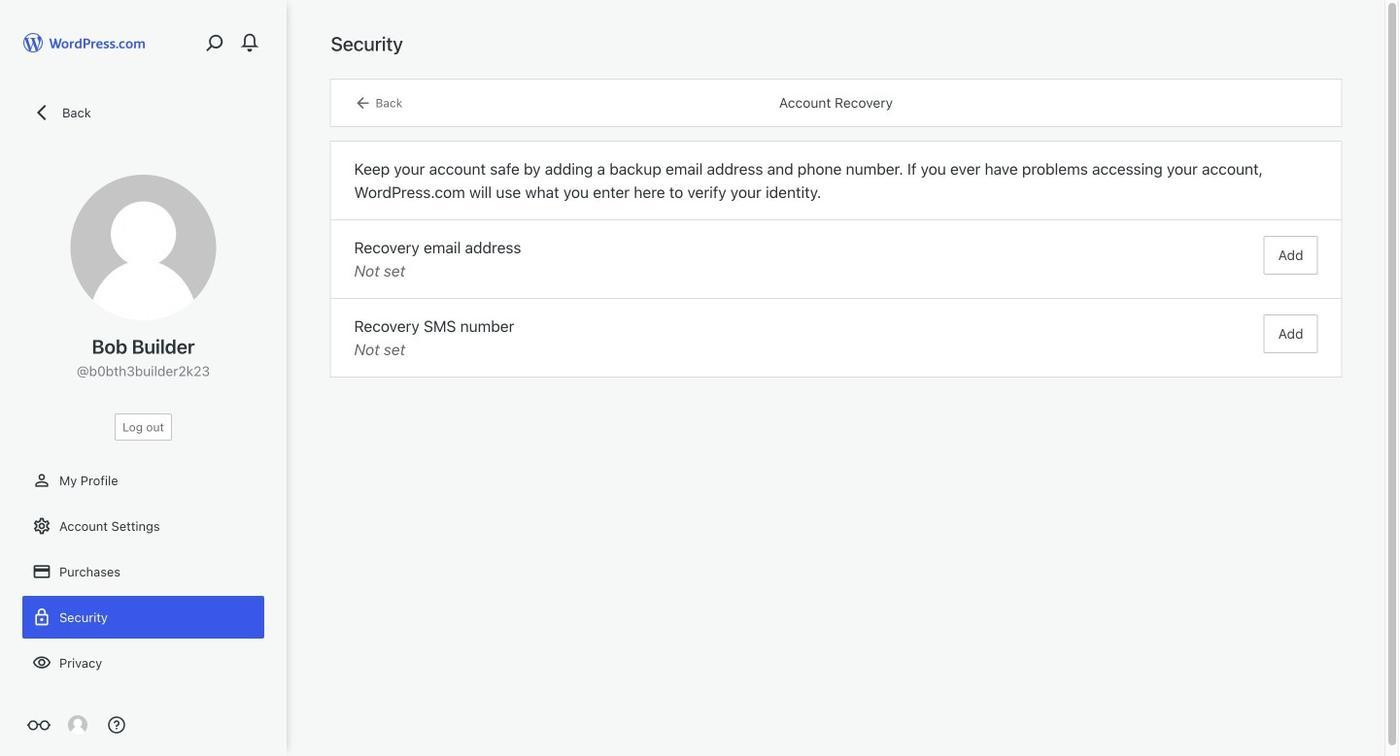 Task type: describe. For each thing, give the bounding box(es) containing it.
person image
[[32, 471, 51, 491]]

lock image
[[32, 608, 51, 628]]

bob builder image
[[70, 175, 216, 321]]

credit_card image
[[32, 563, 51, 582]]

reader image
[[27, 714, 51, 737]]



Task type: vqa. For each thing, say whether or not it's contained in the screenshot.
top the img
no



Task type: locate. For each thing, give the bounding box(es) containing it.
bob builder image
[[68, 716, 87, 736]]

main content
[[331, 31, 1341, 377]]

settings image
[[32, 517, 51, 536]]

visibility image
[[32, 654, 51, 673]]



